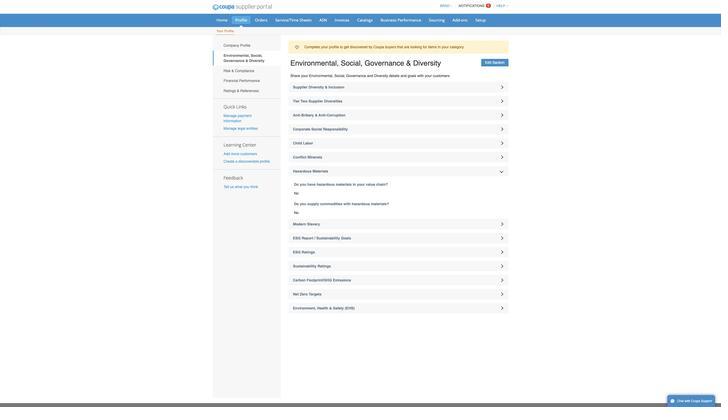 Task type: vqa. For each thing, say whether or not it's contained in the screenshot.
Admin corresponding to Admin Merge Requests
no



Task type: describe. For each thing, give the bounding box(es) containing it.
share your environmental, social, governance and diversity details and goals with your customers
[[290, 74, 450, 78]]

conflict minerals button
[[289, 152, 509, 162]]

looking
[[411, 45, 422, 49]]

anti-bribery & anti-corruption button
[[289, 110, 509, 120]]

sourcing link
[[426, 16, 448, 24]]

tier two supplier diversities button
[[289, 96, 509, 106]]

safety
[[333, 306, 344, 310]]

asn
[[320, 17, 327, 23]]

esg report / sustainability goals heading
[[289, 233, 509, 243]]

environmental, social, governance & diversity link
[[213, 51, 281, 66]]

& inside dropdown button
[[325, 85, 328, 89]]

are
[[404, 45, 410, 49]]

financial performance link
[[213, 76, 281, 86]]

0 horizontal spatial profile
[[260, 159, 270, 164]]

corporate social responsibility heading
[[289, 124, 509, 134]]

net zero targets button
[[289, 289, 509, 300]]

anti-bribery & anti-corruption heading
[[289, 110, 509, 120]]

profile for company profile
[[240, 43, 250, 48]]

more
[[231, 152, 239, 156]]

company profile
[[224, 43, 250, 48]]

1 anti- from the left
[[293, 113, 301, 117]]

sustainability ratings button
[[289, 261, 509, 271]]

child
[[293, 141, 302, 145]]

net
[[293, 292, 299, 296]]

materials
[[336, 182, 352, 187]]

your right complete
[[321, 45, 328, 49]]

profile link
[[232, 16, 251, 24]]

esg ratings
[[293, 250, 315, 254]]

service/time sheets link
[[272, 16, 315, 24]]

zero
[[300, 292, 308, 296]]

0 vertical spatial social,
[[251, 53, 263, 58]]

esg report / sustainability goals
[[293, 236, 351, 240]]

section
[[493, 61, 505, 65]]

edit section
[[485, 61, 505, 65]]

commodities
[[320, 202, 343, 206]]

esg ratings button
[[289, 247, 509, 257]]

net zero targets heading
[[289, 289, 509, 300]]

profile for your profile
[[224, 29, 234, 33]]

links
[[236, 103, 247, 110]]

2 no from the top
[[294, 211, 299, 215]]

supplier inside dropdown button
[[309, 99, 323, 103]]

sourcing
[[429, 17, 445, 23]]

support
[[701, 399, 712, 403]]

0 horizontal spatial ratings
[[224, 89, 236, 93]]

environmental, inside environmental, social, governance & diversity link
[[224, 53, 250, 58]]

manage legal entities
[[224, 126, 258, 131]]

have
[[307, 182, 316, 187]]

profile inside alert
[[329, 45, 339, 49]]

1 horizontal spatial with
[[417, 74, 424, 78]]

add more customers
[[224, 152, 257, 156]]

modern slavery
[[293, 222, 320, 226]]

risk
[[224, 69, 231, 73]]

hazardous materials heading
[[289, 166, 509, 176]]

1 vertical spatial hazardous
[[352, 202, 370, 206]]

inclusion
[[329, 85, 345, 89]]

a
[[236, 159, 238, 164]]

environment,
[[293, 306, 316, 310]]

your profile link
[[216, 28, 234, 35]]

ratings & references
[[224, 89, 259, 93]]

create
[[224, 159, 235, 164]]

by
[[369, 45, 373, 49]]

2 vertical spatial environmental,
[[309, 74, 333, 78]]

sustainability inside dropdown button
[[293, 264, 317, 268]]

responsibility
[[323, 127, 348, 131]]

do for do you have hazardous materials in your value chain?
[[294, 182, 299, 187]]

information
[[224, 119, 242, 123]]

footprint/ghg
[[307, 278, 332, 282]]

you for do you have hazardous materials in your value chain?
[[300, 182, 306, 187]]

goals
[[341, 236, 351, 240]]

corporate social responsibility
[[293, 127, 348, 131]]

discovered
[[350, 45, 368, 49]]

edit
[[485, 61, 492, 65]]

business performance link
[[377, 16, 425, 24]]

& inside heading
[[329, 306, 332, 310]]

create a discoverable profile link
[[224, 159, 270, 164]]

2 and from the left
[[401, 74, 407, 78]]

labor
[[303, 141, 313, 145]]

help link
[[494, 4, 509, 8]]

2 anti- from the left
[[319, 113, 327, 117]]

ons
[[461, 17, 468, 23]]

& right bribery
[[315, 113, 318, 117]]

corruption
[[327, 113, 346, 117]]

coupa inside alert
[[374, 45, 384, 49]]

orders link
[[252, 16, 271, 24]]

manage for manage payment information
[[224, 114, 237, 118]]

modern slavery button
[[289, 219, 509, 229]]

1 no from the top
[[294, 191, 299, 195]]

your right goals
[[425, 74, 432, 78]]

add-ons
[[453, 17, 468, 23]]

governance inside "environmental, social, governance & diversity"
[[224, 59, 245, 63]]

diversities
[[324, 99, 343, 103]]

add-
[[453, 17, 461, 23]]

add-ons link
[[449, 16, 471, 24]]

diversity down for
[[413, 59, 441, 67]]

us
[[230, 185, 234, 189]]

what
[[235, 185, 243, 189]]

emissions
[[333, 278, 351, 282]]

value
[[366, 182, 375, 187]]

performance for business performance
[[398, 17, 421, 23]]

minerals
[[308, 155, 322, 159]]

materials?
[[371, 202, 389, 206]]

conflict minerals
[[293, 155, 322, 159]]

company profile link
[[213, 40, 281, 51]]

complete your profile to get discovered by coupa buyers that are looking for items in your category. alert
[[289, 40, 509, 54]]

hazardous materials button
[[289, 166, 509, 176]]

chat with coupa support
[[677, 399, 712, 403]]

supplier diversity & inclusion button
[[289, 82, 509, 92]]

hazardous materials
[[293, 169, 328, 173]]

social
[[311, 127, 322, 131]]

two
[[301, 99, 308, 103]]

your left category.
[[442, 45, 449, 49]]

modern
[[293, 222, 306, 226]]

carbon
[[293, 278, 306, 282]]

notifications 0
[[459, 4, 490, 8]]

your left "value"
[[357, 182, 365, 187]]



Task type: locate. For each thing, give the bounding box(es) containing it.
environmental, social, governance & diversity
[[224, 53, 265, 63], [290, 59, 441, 67]]

environmental, down complete
[[290, 59, 339, 67]]

profile
[[235, 17, 247, 23], [224, 29, 234, 33], [240, 43, 250, 48]]

1 vertical spatial ratings
[[302, 250, 315, 254]]

help
[[497, 4, 505, 8]]

0 vertical spatial with
[[417, 74, 424, 78]]

2 manage from the top
[[224, 126, 237, 131]]

supplier down share
[[293, 85, 308, 89]]

0 vertical spatial customers
[[433, 74, 450, 78]]

hazardous
[[317, 182, 335, 187], [352, 202, 370, 206]]

get
[[344, 45, 349, 49]]

2 vertical spatial with
[[685, 399, 690, 403]]

supply
[[307, 202, 319, 206]]

performance
[[398, 17, 421, 23], [239, 79, 260, 83]]

2 vertical spatial ratings
[[318, 264, 331, 268]]

1 vertical spatial profile
[[260, 159, 270, 164]]

1 horizontal spatial performance
[[398, 17, 421, 23]]

environmental, social, governance & diversity up compliance
[[224, 53, 265, 63]]

no up "modern"
[[294, 211, 299, 215]]

1 manage from the top
[[224, 114, 237, 118]]

coupa
[[374, 45, 384, 49], [691, 399, 701, 403]]

profile up environmental, social, governance & diversity link
[[240, 43, 250, 48]]

and left details
[[367, 74, 373, 78]]

child labor button
[[289, 138, 509, 148]]

goals
[[408, 74, 416, 78]]

0 horizontal spatial environmental, social, governance & diversity
[[224, 53, 265, 63]]

you right what
[[244, 185, 249, 189]]

1 and from the left
[[367, 74, 373, 78]]

profile right your
[[224, 29, 234, 33]]

edit section link
[[481, 59, 509, 66]]

environmental, up 'supplier diversity & inclusion'
[[309, 74, 333, 78]]

0 horizontal spatial coupa
[[374, 45, 384, 49]]

environmental, social, governance & diversity inside environmental, social, governance & diversity link
[[224, 53, 265, 63]]

navigation
[[438, 1, 509, 11]]

esg inside dropdown button
[[293, 236, 301, 240]]

1 horizontal spatial supplier
[[309, 99, 323, 103]]

0 vertical spatial no
[[294, 191, 299, 195]]

profile left to
[[329, 45, 339, 49]]

do you supply commodities with hazardous materials?
[[294, 202, 389, 206]]

modern slavery heading
[[289, 219, 509, 229]]

learning center
[[224, 142, 256, 148]]

details
[[389, 74, 400, 78]]

profile
[[329, 45, 339, 49], [260, 159, 270, 164]]

0 vertical spatial profile
[[329, 45, 339, 49]]

chat with coupa support button
[[668, 395, 715, 407]]

payment
[[238, 114, 252, 118]]

diversity left details
[[374, 74, 388, 78]]

2 do from the top
[[294, 202, 299, 206]]

navigation containing notifications 0
[[438, 1, 509, 11]]

sustainability down esg ratings
[[293, 264, 317, 268]]

1 vertical spatial environmental,
[[290, 59, 339, 67]]

esg
[[293, 236, 301, 240], [293, 250, 301, 254]]

ratings for esg
[[302, 250, 315, 254]]

setup link
[[472, 16, 489, 24]]

items
[[428, 45, 437, 49]]

coupa right "by"
[[374, 45, 384, 49]]

esg for esg ratings
[[293, 250, 301, 254]]

and left goals
[[401, 74, 407, 78]]

quick
[[224, 103, 235, 110]]

child labor
[[293, 141, 313, 145]]

profile down coupa supplier portal image
[[235, 17, 247, 23]]

brad
[[440, 4, 450, 8]]

targets
[[309, 292, 322, 296]]

with inside chat with coupa support button
[[685, 399, 690, 403]]

1 horizontal spatial hazardous
[[352, 202, 370, 206]]

manage payment information link
[[224, 114, 252, 123]]

manage for manage legal entities
[[224, 126, 237, 131]]

1 vertical spatial sustainability
[[293, 264, 317, 268]]

0 vertical spatial supplier
[[293, 85, 308, 89]]

sustainability right /
[[316, 236, 340, 240]]

& left safety
[[329, 306, 332, 310]]

service/time
[[275, 17, 299, 23]]

home
[[217, 17, 228, 23]]

you for do you supply commodities with hazardous materials?
[[300, 202, 306, 206]]

0 horizontal spatial and
[[367, 74, 373, 78]]

ratings down report
[[302, 250, 315, 254]]

0 vertical spatial ratings
[[224, 89, 236, 93]]

1 vertical spatial manage
[[224, 126, 237, 131]]

1 horizontal spatial in
[[438, 45, 441, 49]]

0 horizontal spatial with
[[344, 202, 351, 206]]

1 vertical spatial no
[[294, 211, 299, 215]]

think
[[250, 185, 258, 189]]

your
[[321, 45, 328, 49], [442, 45, 449, 49], [301, 74, 308, 78], [425, 74, 432, 78], [357, 182, 365, 187]]

slavery
[[307, 222, 320, 226]]

esg inside dropdown button
[[293, 250, 301, 254]]

1 horizontal spatial profile
[[329, 45, 339, 49]]

ratings & references link
[[213, 86, 281, 96]]

catalogs link
[[354, 16, 376, 24]]

corporate social responsibility button
[[289, 124, 509, 134]]

carbon footprint/ghg emissions heading
[[289, 275, 509, 286]]

0 vertical spatial sustainability
[[316, 236, 340, 240]]

center
[[243, 142, 256, 148]]

with
[[417, 74, 424, 78], [344, 202, 351, 206], [685, 399, 690, 403]]

report
[[302, 236, 313, 240]]

performance up references
[[239, 79, 260, 83]]

& up risk & compliance link
[[246, 59, 248, 63]]

with right commodities
[[344, 202, 351, 206]]

2 esg from the top
[[293, 250, 301, 254]]

0 vertical spatial in
[[438, 45, 441, 49]]

1 horizontal spatial coupa
[[691, 399, 701, 403]]

asn link
[[316, 16, 330, 24]]

do you have hazardous materials in your value chain?
[[294, 182, 388, 187]]

ratings for sustainability
[[318, 264, 331, 268]]

coupa inside button
[[691, 399, 701, 403]]

discoverable
[[239, 159, 259, 164]]

you inside button
[[244, 185, 249, 189]]

performance for financial performance
[[239, 79, 260, 83]]

hazardous left the materials? on the right
[[352, 202, 370, 206]]

do
[[294, 182, 299, 187], [294, 202, 299, 206]]

do left supply
[[294, 202, 299, 206]]

0 vertical spatial do
[[294, 182, 299, 187]]

0 vertical spatial performance
[[398, 17, 421, 23]]

do down hazardous
[[294, 182, 299, 187]]

0 horizontal spatial customers
[[240, 152, 257, 156]]

anti-
[[293, 113, 301, 117], [319, 113, 327, 117]]

0 horizontal spatial in
[[353, 182, 356, 187]]

manage up information
[[224, 114, 237, 118]]

0 vertical spatial profile
[[235, 17, 247, 23]]

tell us what you think button
[[224, 184, 258, 190]]

1 vertical spatial customers
[[240, 152, 257, 156]]

0 vertical spatial coupa
[[374, 45, 384, 49]]

& down financial performance
[[237, 89, 239, 93]]

esg left report
[[293, 236, 301, 240]]

1 vertical spatial esg
[[293, 250, 301, 254]]

you left supply
[[300, 202, 306, 206]]

esg report / sustainability goals button
[[289, 233, 509, 243]]

hazardous right have
[[317, 182, 335, 187]]

risk & compliance
[[224, 69, 254, 73]]

chain?
[[376, 182, 388, 187]]

1 do from the top
[[294, 182, 299, 187]]

1 vertical spatial do
[[294, 202, 299, 206]]

category.
[[450, 45, 465, 49]]

add more customers link
[[224, 152, 257, 156]]

learning
[[224, 142, 241, 148]]

manage inside manage payment information
[[224, 114, 237, 118]]

supplier inside dropdown button
[[293, 85, 308, 89]]

anti-bribery & anti-corruption
[[293, 113, 346, 117]]

catalogs
[[357, 17, 373, 23]]

1 vertical spatial supplier
[[309, 99, 323, 103]]

corporate
[[293, 127, 310, 131]]

1 vertical spatial social,
[[341, 59, 363, 67]]

diversity up tier two supplier diversities
[[309, 85, 324, 89]]

your profile
[[217, 29, 234, 33]]

risk & compliance link
[[213, 66, 281, 76]]

diversity inside dropdown button
[[309, 85, 324, 89]]

orders
[[255, 17, 268, 23]]

0 vertical spatial hazardous
[[317, 182, 335, 187]]

profile right discoverable
[[260, 159, 270, 164]]

1 vertical spatial with
[[344, 202, 351, 206]]

manage legal entities link
[[224, 126, 258, 131]]

with right goals
[[417, 74, 424, 78]]

sustainability ratings heading
[[289, 261, 509, 271]]

2 horizontal spatial with
[[685, 399, 690, 403]]

2 horizontal spatial ratings
[[318, 264, 331, 268]]

1 vertical spatial coupa
[[691, 399, 701, 403]]

environment, health & safety (ehs) button
[[289, 303, 509, 314]]

with right chat
[[685, 399, 690, 403]]

esg for esg report / sustainability goals
[[293, 236, 301, 240]]

in right materials
[[353, 182, 356, 187]]

add
[[224, 152, 230, 156]]

1 horizontal spatial customers
[[433, 74, 450, 78]]

ratings up carbon footprint/ghg emissions
[[318, 264, 331, 268]]

manage payment information
[[224, 114, 252, 123]]

governance
[[224, 59, 245, 63], [365, 59, 404, 67], [346, 74, 366, 78]]

sustainability inside dropdown button
[[316, 236, 340, 240]]

esg up sustainability ratings at the bottom left of the page
[[293, 250, 301, 254]]

child labor heading
[[289, 138, 509, 148]]

service/time sheets
[[275, 17, 312, 23]]

tier two supplier diversities
[[293, 99, 343, 103]]

your
[[217, 29, 223, 33]]

performance right business on the top of the page
[[398, 17, 421, 23]]

2 vertical spatial profile
[[240, 43, 250, 48]]

references
[[240, 89, 259, 93]]

1 esg from the top
[[293, 236, 301, 240]]

in right items
[[438, 45, 441, 49]]

manage down information
[[224, 126, 237, 131]]

social, down the company profile link
[[251, 53, 263, 58]]

1 vertical spatial in
[[353, 182, 356, 187]]

invoices
[[335, 17, 350, 23]]

no down hazardous
[[294, 191, 299, 195]]

esg ratings heading
[[289, 247, 509, 257]]

conflict minerals heading
[[289, 152, 509, 162]]

setup
[[476, 17, 486, 23]]

social, down get
[[341, 59, 363, 67]]

complete
[[304, 45, 320, 49]]

in inside alert
[[438, 45, 441, 49]]

your right share
[[301, 74, 308, 78]]

anti- down the tier
[[293, 113, 301, 117]]

ratings down financial
[[224, 89, 236, 93]]

environmental, down company profile at the left of page
[[224, 53, 250, 58]]

health
[[317, 306, 328, 310]]

0 horizontal spatial anti-
[[293, 113, 301, 117]]

1 horizontal spatial anti-
[[319, 113, 327, 117]]

you left have
[[300, 182, 306, 187]]

1 vertical spatial profile
[[224, 29, 234, 33]]

& left the inclusion
[[325, 85, 328, 89]]

do for do you supply commodities with hazardous materials?
[[294, 202, 299, 206]]

1 horizontal spatial environmental, social, governance & diversity
[[290, 59, 441, 67]]

0 vertical spatial esg
[[293, 236, 301, 240]]

0 horizontal spatial supplier
[[293, 85, 308, 89]]

& up goals
[[406, 59, 411, 67]]

environmental, social, governance & diversity up the share your environmental, social, governance and diversity details and goals with your customers
[[290, 59, 441, 67]]

net zero targets
[[293, 292, 322, 296]]

0 horizontal spatial performance
[[239, 79, 260, 83]]

coupa supplier portal image
[[209, 1, 276, 14]]

1 vertical spatial performance
[[239, 79, 260, 83]]

tier two supplier diversities heading
[[289, 96, 509, 106]]

social, up the inclusion
[[334, 74, 345, 78]]

supplier diversity & inclusion heading
[[289, 82, 509, 92]]

tell
[[224, 185, 229, 189]]

environment, health & safety (ehs) heading
[[289, 303, 509, 314]]

sheets
[[300, 17, 312, 23]]

1 horizontal spatial ratings
[[302, 250, 315, 254]]

anti- up corporate social responsibility at the top left of the page
[[319, 113, 327, 117]]

0 vertical spatial manage
[[224, 114, 237, 118]]

0 horizontal spatial hazardous
[[317, 182, 335, 187]]

& right risk
[[232, 69, 234, 73]]

diversity up risk & compliance link
[[249, 59, 265, 63]]

2 vertical spatial social,
[[334, 74, 345, 78]]

1 horizontal spatial and
[[401, 74, 407, 78]]

supplier right two
[[309, 99, 323, 103]]

coupa left support
[[691, 399, 701, 403]]

0 vertical spatial environmental,
[[224, 53, 250, 58]]



